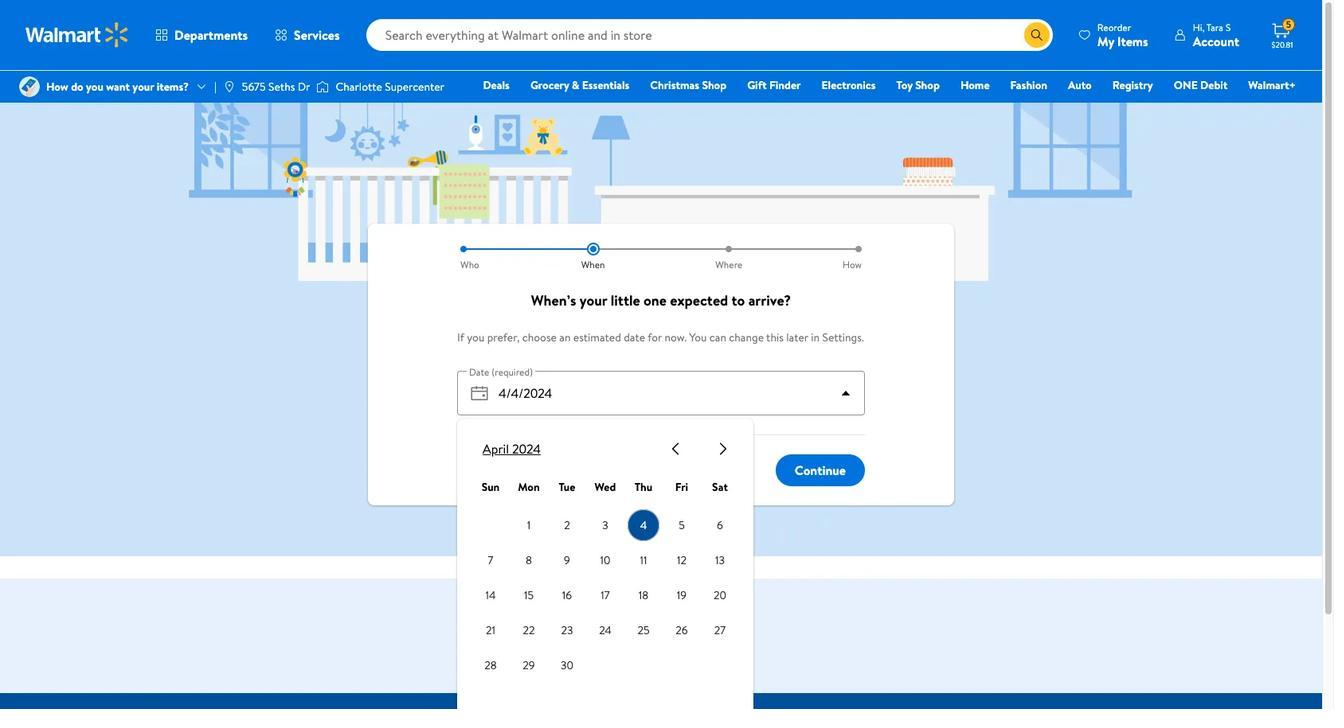 Task type: describe. For each thing, give the bounding box(es) containing it.
2
[[564, 518, 570, 534]]

christmas
[[650, 77, 699, 93]]

toy
[[896, 77, 913, 93]]

6
[[717, 518, 723, 534]]

|
[[214, 79, 217, 95]]

20
[[714, 588, 726, 604]]

where list item
[[661, 243, 797, 272]]

grocery & essentials link
[[523, 76, 637, 94]]

tue
[[559, 479, 575, 495]]

for
[[648, 330, 662, 346]]

grocery
[[530, 77, 569, 93]]

electronics link
[[814, 76, 883, 94]]

fashion link
[[1003, 76, 1055, 94]]

april
[[483, 440, 509, 458]]

if
[[457, 330, 464, 346]]

hi,
[[1193, 20, 1205, 34]]

christmas shop link
[[643, 76, 734, 94]]

27
[[714, 623, 726, 639]]

11 button
[[628, 545, 659, 577]]

continue button
[[776, 455, 865, 487]]

collapse date picker image
[[836, 384, 855, 403]]

what
[[668, 605, 695, 623]]

7
[[488, 553, 493, 569]]

26
[[676, 623, 688, 639]]

4
[[640, 518, 647, 534]]

24
[[599, 623, 612, 639]]

when list item
[[525, 243, 661, 272]]

11
[[640, 553, 647, 569]]

departments
[[174, 26, 248, 44]]

walmart image
[[25, 22, 129, 48]]

23
[[561, 623, 573, 639]]

21 button
[[475, 615, 507, 647]]

when's
[[531, 291, 576, 311]]

$20.81
[[1272, 39, 1293, 50]]

electronics
[[822, 77, 876, 93]]

16
[[562, 588, 572, 604]]

21
[[486, 623, 495, 639]]

15 button
[[513, 580, 545, 612]]

we'd
[[570, 605, 597, 623]]

5675
[[242, 79, 266, 95]]

10 button
[[589, 545, 621, 577]]

30
[[561, 658, 573, 674]]

when's your little one expected to arrive?
[[531, 291, 791, 311]]

supercenter
[[385, 79, 444, 95]]

28
[[484, 658, 497, 674]]

one debit
[[1174, 77, 1228, 93]]

2 horizontal spatial you
[[698, 605, 718, 623]]

arrive?
[[748, 291, 791, 311]]

12
[[677, 553, 687, 569]]

8
[[526, 553, 532, 569]]

1 horizontal spatial your
[[580, 291, 607, 311]]

17 button
[[589, 580, 621, 612]]

tara
[[1207, 20, 1223, 34]]

auto
[[1068, 77, 1092, 93]]

can
[[709, 330, 726, 346]]

25
[[638, 623, 650, 639]]

1 horizontal spatial to
[[732, 291, 745, 311]]

2 button
[[551, 510, 583, 542]]

hi, tara s account
[[1193, 20, 1239, 50]]

shop for toy shop
[[915, 77, 940, 93]]

registry
[[1112, 77, 1153, 93]]

april 2024 button
[[483, 440, 541, 458]]

(required)
[[492, 365, 533, 379]]

wed
[[595, 479, 616, 495]]

22
[[523, 623, 535, 639]]

gift finder link
[[740, 76, 808, 94]]

how for how do you want your items?
[[46, 79, 68, 95]]

16 button
[[551, 580, 583, 612]]

we'd love to hear what you think!
[[570, 605, 752, 623]]

later
[[786, 330, 808, 346]]

26 button
[[666, 615, 698, 647]]

7 button
[[475, 545, 507, 577]]

10
[[600, 553, 611, 569]]

4 button
[[628, 510, 659, 542]]

9
[[564, 553, 570, 569]]

5 $20.81
[[1272, 18, 1293, 50]]

choose
[[522, 330, 557, 346]]

29
[[523, 658, 535, 674]]

sat
[[712, 479, 728, 495]]

Date (required) text field
[[492, 371, 833, 416]]

this
[[766, 330, 784, 346]]



Task type: vqa. For each thing, say whether or not it's contained in the screenshot.


Task type: locate. For each thing, give the bounding box(es) containing it.
0 vertical spatial how
[[46, 79, 68, 95]]

to right 'love' on the bottom left of page
[[626, 605, 638, 623]]

s
[[1226, 20, 1231, 34]]

an
[[559, 330, 571, 346]]

23 button
[[551, 615, 583, 647]]

april 2024
[[483, 440, 541, 458]]

how do you want your items?
[[46, 79, 189, 95]]

hear
[[641, 605, 665, 623]]

expected
[[670, 291, 728, 311]]

services
[[294, 26, 340, 44]]

your right want on the top of page
[[133, 79, 154, 95]]

fashion
[[1010, 77, 1047, 93]]

0 vertical spatial your
[[133, 79, 154, 95]]

Walmart Site-Wide search field
[[366, 19, 1053, 51]]

1 vertical spatial you
[[467, 330, 484, 346]]

5 inside button
[[679, 518, 685, 534]]

5 for 5
[[679, 518, 685, 534]]

shop for christmas shop
[[702, 77, 727, 93]]

previous month image
[[666, 440, 685, 459]]

 image left do
[[19, 76, 40, 97]]

search icon image
[[1031, 29, 1043, 41]]

6 button
[[704, 510, 736, 542]]

0 vertical spatial to
[[732, 291, 745, 311]]

how left do
[[46, 79, 68, 95]]

0 vertical spatial you
[[86, 79, 103, 95]]

now.
[[665, 330, 687, 346]]

1 horizontal spatial  image
[[223, 80, 236, 93]]

 image right | at the left top of the page
[[223, 80, 236, 93]]

you down 20 at the bottom right of page
[[698, 605, 718, 623]]

toy shop
[[896, 77, 940, 93]]

 image
[[19, 76, 40, 97], [317, 79, 329, 95], [223, 80, 236, 93]]

5 up 12
[[679, 518, 685, 534]]

shop right toy
[[915, 77, 940, 93]]

22 button
[[513, 615, 545, 647]]

essentials
[[582, 77, 629, 93]]

shop right christmas
[[702, 77, 727, 93]]

5 inside 5 $20.81
[[1286, 18, 1291, 31]]

13 button
[[704, 545, 736, 577]]

5675 seths dr
[[242, 79, 310, 95]]

1
[[527, 518, 531, 534]]

date
[[624, 330, 645, 346]]

&
[[572, 77, 579, 93]]

how for how
[[843, 258, 862, 272]]

5 button
[[666, 510, 698, 542]]

when
[[581, 258, 605, 272]]

you
[[689, 330, 707, 346]]

15
[[524, 588, 534, 604]]

continue
[[795, 462, 846, 479]]

30 button
[[551, 650, 583, 682]]

27 button
[[704, 615, 736, 647]]

account
[[1193, 32, 1239, 50]]

gift finder
[[747, 77, 801, 93]]

1 vertical spatial 5
[[679, 518, 685, 534]]

one
[[644, 291, 667, 311]]

fri
[[675, 479, 688, 495]]

2024
[[512, 440, 541, 458]]

how inside list item
[[843, 258, 862, 272]]

12 button
[[666, 545, 698, 577]]

toy shop link
[[889, 76, 947, 94]]

13
[[715, 553, 725, 569]]

estimated
[[573, 330, 621, 346]]

 image right dr
[[317, 79, 329, 95]]

gift
[[747, 77, 767, 93]]

to left arrive?
[[732, 291, 745, 311]]

Search search field
[[366, 19, 1053, 51]]

grocery & essentials
[[530, 77, 629, 93]]

you right do
[[86, 79, 103, 95]]

0 horizontal spatial to
[[626, 605, 638, 623]]

christmas shop
[[650, 77, 727, 93]]

charlotte
[[336, 79, 382, 95]]

17
[[601, 588, 610, 604]]

how up settings.
[[843, 258, 862, 272]]

list
[[457, 243, 865, 272]]

0 horizontal spatial how
[[46, 79, 68, 95]]

24 button
[[589, 615, 621, 647]]

debit
[[1200, 77, 1228, 93]]

1 vertical spatial your
[[580, 291, 607, 311]]

2 vertical spatial you
[[698, 605, 718, 623]]

25 button
[[628, 615, 659, 647]]

sun
[[482, 479, 500, 495]]

items
[[1117, 32, 1148, 50]]

0 horizontal spatial your
[[133, 79, 154, 95]]

 image for how
[[19, 76, 40, 97]]

14 button
[[475, 580, 507, 612]]

deals
[[483, 77, 510, 93]]

who
[[460, 258, 479, 272]]

you right "if"
[[467, 330, 484, 346]]

1 shop from the left
[[702, 77, 727, 93]]

list containing who
[[457, 243, 865, 272]]

28 button
[[475, 650, 507, 682]]

my
[[1097, 32, 1114, 50]]

0 horizontal spatial 5
[[679, 518, 685, 534]]

how
[[46, 79, 68, 95], [843, 258, 862, 272]]

do
[[71, 79, 83, 95]]

20 button
[[704, 580, 736, 612]]

mon
[[518, 479, 540, 495]]

9 button
[[551, 545, 583, 577]]

29 button
[[513, 650, 545, 682]]

1 horizontal spatial how
[[843, 258, 862, 272]]

0 horizontal spatial you
[[86, 79, 103, 95]]

5 for 5 $20.81
[[1286, 18, 1291, 31]]

1 horizontal spatial 5
[[1286, 18, 1291, 31]]

0 vertical spatial 5
[[1286, 18, 1291, 31]]

services button
[[261, 16, 353, 54]]

1 vertical spatial to
[[626, 605, 638, 623]]

next month image
[[714, 440, 733, 459]]

2 shop from the left
[[915, 77, 940, 93]]

one debit link
[[1167, 76, 1235, 94]]

if you prefer, choose an estimated date for now. you can change this later in settings.
[[457, 330, 864, 346]]

1 button
[[513, 510, 545, 542]]

walmart+ link
[[1241, 76, 1303, 94]]

19
[[677, 588, 687, 604]]

5 up the $20.81
[[1286, 18, 1291, 31]]

 image for 5675
[[223, 80, 236, 93]]

who list item
[[457, 243, 525, 272]]

0 horizontal spatial shop
[[702, 77, 727, 93]]

19 button
[[666, 580, 698, 612]]

love
[[600, 605, 623, 623]]

your left little
[[580, 291, 607, 311]]

 image for charlotte
[[317, 79, 329, 95]]

where
[[715, 258, 743, 272]]

your
[[133, 79, 154, 95], [580, 291, 607, 311]]

1 horizontal spatial you
[[467, 330, 484, 346]]

how list item
[[797, 243, 865, 272]]

3
[[602, 518, 608, 534]]

2 horizontal spatial  image
[[317, 79, 329, 95]]

think!
[[721, 605, 752, 623]]

0 horizontal spatial  image
[[19, 76, 40, 97]]

1 vertical spatial how
[[843, 258, 862, 272]]

1 horizontal spatial shop
[[915, 77, 940, 93]]



